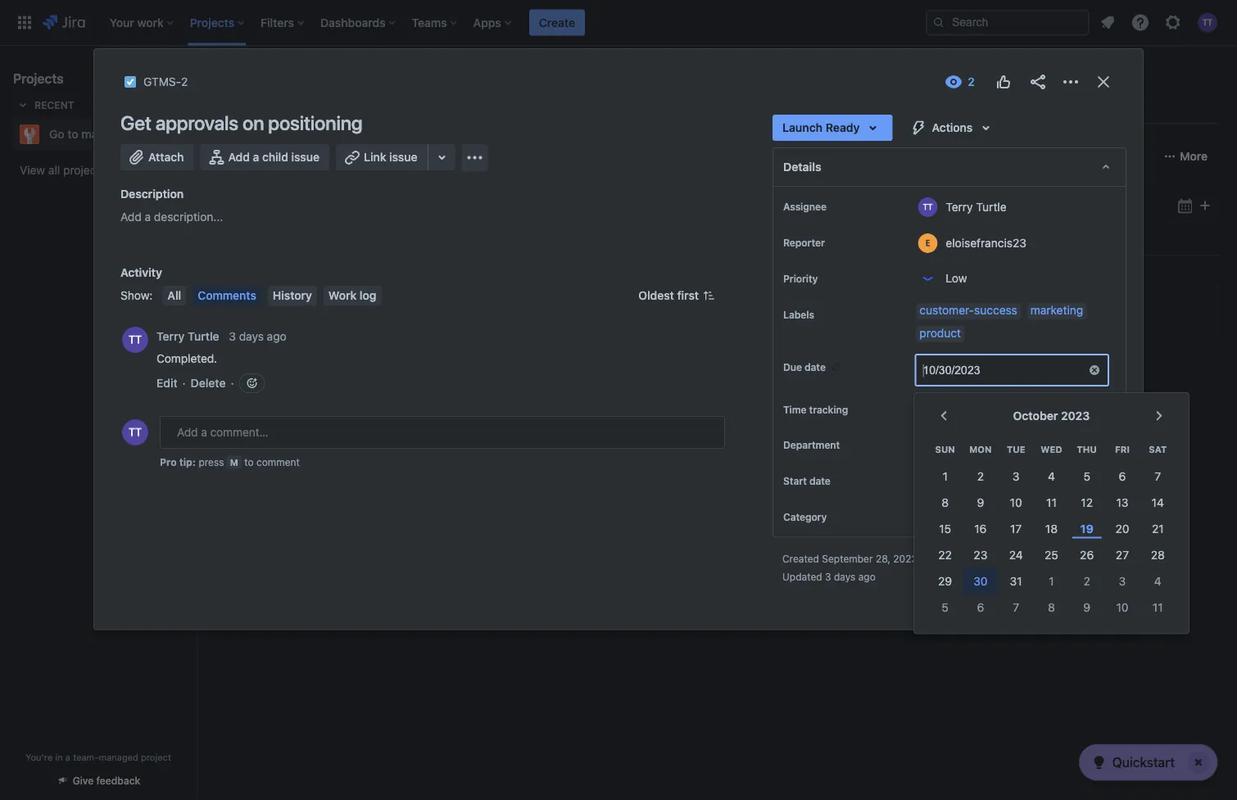 Task type: locate. For each thing, give the bounding box(es) containing it.
issue inside button
[[389, 150, 418, 164]]

5 down thu
[[1084, 470, 1091, 483]]

1 vertical spatial 6
[[978, 601, 985, 614]]

0 horizontal spatial turtle
[[188, 330, 219, 343]]

core down "details" element
[[897, 231, 922, 245]]

1 horizontal spatial 2
[[978, 470, 985, 483]]

sample
[[122, 127, 161, 141]]

9 button down configure
[[1070, 595, 1105, 621]]

issue right child
[[291, 150, 320, 164]]

0 vertical spatial ready
[[826, 121, 860, 134]]

customer-success link
[[917, 303, 1021, 320]]

to
[[67, 127, 78, 141], [244, 457, 254, 468]]

row group containing 1
[[928, 463, 1176, 621]]

7 down 31 button at the bottom
[[1013, 601, 1020, 614]]

next month, november 2023 image
[[1150, 407, 1170, 426]]

search image
[[933, 16, 946, 29]]

all button
[[163, 286, 186, 306]]

oldest first button
[[629, 286, 725, 306]]

9 down configure
[[1084, 601, 1091, 614]]

1 right oct
[[943, 470, 948, 483]]

actions image
[[1062, 72, 1081, 92]]

row group
[[928, 463, 1176, 621]]

created
[[783, 554, 820, 565]]

0 horizontal spatial to
[[67, 127, 78, 141]]

projects
[[13, 71, 64, 86]]

4 button
[[1034, 463, 1070, 490], [1141, 568, 1176, 595]]

8 down 11,
[[942, 496, 949, 509]]

share image
[[1029, 72, 1048, 92]]

time
[[784, 404, 807, 416]]

1 horizontal spatial 9 button
[[1070, 595, 1105, 621]]

ago left copy link to comment image
[[267, 330, 287, 343]]

0 horizontal spatial 2023
[[894, 554, 918, 565]]

delete button
[[191, 375, 226, 392]]

a inside 'add a child issue' button
[[253, 150, 259, 164]]

due inside get approvals on positioning "dialog"
[[784, 362, 802, 373]]

previous month, september 2023 image
[[935, 407, 954, 426]]

cell
[[217, 190, 271, 222], [271, 190, 361, 222], [361, 190, 459, 222], [271, 223, 361, 255], [361, 223, 459, 255], [217, 256, 271, 288]]

7 button up 14
[[1141, 463, 1176, 490]]

pro
[[160, 457, 177, 468]]

2023 right 11,
[[956, 475, 983, 488]]

row up eloisefrancis23 row
[[217, 189, 1238, 223]]

0 horizontal spatial a
[[65, 753, 70, 763]]

fri
[[1116, 445, 1130, 456]]

days down september
[[834, 572, 856, 583]]

8 button down 11,
[[928, 490, 963, 516]]

0 vertical spatial launch ready
[[783, 121, 860, 134]]

11
[[1047, 496, 1057, 509], [1153, 601, 1164, 614]]

1 horizontal spatial days
[[834, 572, 856, 583]]

7 down 'sat'
[[1155, 470, 1162, 483]]

add people image
[[443, 147, 462, 166]]

2023 up thu
[[1062, 409, 1090, 423]]

1 vertical spatial to
[[244, 457, 254, 468]]

tab list
[[207, 95, 1228, 125]]

0 horizontal spatial 2 button
[[963, 463, 999, 490]]

2 issue from the left
[[389, 150, 418, 164]]

launch ready down status on the right of page
[[798, 234, 871, 244]]

2 for 2 button to the top
[[978, 470, 985, 483]]

10
[[1010, 496, 1023, 509], [1117, 601, 1129, 614]]

8 button down configure link
[[1034, 595, 1070, 621]]

add
[[228, 150, 250, 164], [121, 210, 142, 224]]

0 vertical spatial due
[[1199, 200, 1219, 212]]

link issue button
[[336, 144, 429, 171]]

0 vertical spatial 5
[[1084, 470, 1091, 483]]

1 horizontal spatial 4
[[1155, 574, 1162, 588]]

1 horizontal spatial 11 button
[[1141, 595, 1176, 621]]

1 horizontal spatial 4 button
[[1141, 568, 1176, 595]]

1 vertical spatial ready
[[840, 234, 871, 244]]

7 button down 31
[[999, 595, 1034, 621]]

october
[[1014, 409, 1059, 423]]

1 for rightmost 1 button
[[1050, 574, 1055, 588]]

issue inside button
[[291, 150, 320, 164]]

give feedback button
[[46, 768, 150, 795]]

due left 'dat'
[[1199, 200, 1219, 212]]

0 vertical spatial core
[[897, 231, 922, 245]]

1 horizontal spatial 10 button
[[1105, 595, 1141, 621]]

1 horizontal spatial 2023
[[956, 475, 983, 488]]

row down the 25 at bottom right
[[928, 568, 1176, 595]]

4 down wed at the right
[[1048, 470, 1056, 483]]

0 vertical spatial 7 button
[[1141, 463, 1176, 490]]

6 for 6 button to the right
[[1119, 470, 1127, 483]]

6 button
[[1105, 463, 1141, 490], [963, 595, 999, 621]]

8 down configure link
[[1049, 601, 1056, 614]]

0 horizontal spatial eloisefrancis23
[[946, 236, 1027, 250]]

1 horizontal spatial add
[[228, 150, 250, 164]]

18
[[1046, 522, 1058, 536]]

0 vertical spatial a
[[253, 150, 259, 164]]

2 vertical spatial 2
[[1084, 574, 1091, 588]]

0 vertical spatial eloisefrancis23
[[946, 236, 1027, 250]]

vote options: no one has voted for this issue yet. image
[[994, 72, 1014, 92]]

add inside button
[[228, 150, 250, 164]]

1 vertical spatial turtle
[[188, 330, 219, 343]]

31 button
[[999, 568, 1034, 595]]

logged
[[961, 405, 998, 419]]

1 horizontal spatial 10
[[1117, 601, 1129, 614]]

launch inside dropdown button
[[783, 121, 823, 134]]

1 horizontal spatial 1
[[1050, 574, 1055, 588]]

3 down 27 button
[[1120, 574, 1127, 588]]

18 button
[[1034, 516, 1070, 542]]

30 button
[[963, 568, 999, 595]]

get approvals on positioning dialog
[[94, 49, 1189, 634]]

0 vertical spatial 1
[[943, 470, 948, 483]]

launch ready down the project
[[783, 121, 860, 134]]

1 horizontal spatial 7 button
[[1141, 463, 1176, 490]]

0 vertical spatial 7
[[1155, 470, 1162, 483]]

0 vertical spatial 9 button
[[963, 490, 999, 516]]

7 button
[[1141, 463, 1176, 490], [999, 595, 1034, 621]]

october 2023 grid
[[928, 436, 1176, 621]]

2 down mon
[[978, 470, 985, 483]]

to right go
[[67, 127, 78, 141]]

a
[[253, 150, 259, 164], [145, 210, 151, 224], [65, 753, 70, 763]]

terry turtle up completed.
[[157, 330, 219, 343]]

add reaction image
[[246, 377, 259, 390]]

27
[[1116, 548, 1130, 562]]

8 button
[[928, 490, 963, 516], [1034, 595, 1070, 621]]

0 vertical spatial 8 button
[[928, 490, 963, 516]]

4 button down 28
[[1141, 568, 1176, 595]]

create banner
[[0, 0, 1238, 46]]

settings
[[877, 103, 920, 116]]

success
[[975, 304, 1018, 317]]

1 vertical spatial 1 button
[[1034, 568, 1070, 595]]

a right in in the bottom of the page
[[65, 753, 70, 763]]

19 button
[[1070, 516, 1105, 542]]

2023 left at
[[894, 554, 918, 565]]

16 button
[[963, 516, 999, 542]]

cell up comments
[[217, 256, 271, 288]]

pm
[[961, 554, 976, 565]]

launch ready inside dropdown button
[[783, 121, 860, 134]]

11 button up 18
[[1034, 490, 1070, 516]]

1 horizontal spatial 8 button
[[1034, 595, 1070, 621]]

6 down fri
[[1119, 470, 1127, 483]]

ago down september
[[859, 572, 876, 583]]

a left child
[[253, 150, 259, 164]]

10 button
[[999, 490, 1034, 516], [1105, 595, 1141, 621]]

1 horizontal spatial a
[[145, 210, 151, 224]]

1 vertical spatial 3 button
[[1105, 568, 1141, 595]]

1 vertical spatial 10
[[1117, 601, 1129, 614]]

to inside go to market sample link
[[67, 127, 78, 141]]

3 right the updated
[[826, 572, 832, 583]]

11 up 18
[[1047, 496, 1057, 509]]

0 vertical spatial launch
[[783, 121, 823, 134]]

1 horizontal spatial category
[[912, 200, 958, 212]]

1 vertical spatial eloisefrancis23
[[1058, 265, 1139, 278]]

issue right link
[[389, 150, 418, 164]]

1 vertical spatial date
[[810, 476, 831, 487]]

1 vertical spatial 11 button
[[1141, 595, 1176, 621]]

terry turtle
[[946, 200, 1007, 214], [157, 330, 219, 343]]

ready down the project
[[826, 121, 860, 134]]

date right start
[[810, 476, 831, 487]]

category inside get approvals on positioning "dialog"
[[784, 512, 827, 523]]

launch up details
[[783, 121, 823, 134]]

0 horizontal spatial terry turtle
[[157, 330, 219, 343]]

1 vertical spatial 9 button
[[1070, 595, 1105, 621]]

cell inside eloisefrancis23 row
[[217, 256, 271, 288]]

5 button down "29"
[[928, 595, 963, 621]]

1 horizontal spatial 7
[[1155, 470, 1162, 483]]

core down oct
[[917, 511, 942, 524]]

work log
[[329, 289, 377, 302]]

1 button down the 25 at bottom right
[[1034, 568, 1070, 595]]

a for child
[[253, 150, 259, 164]]

1 vertical spatial 8 button
[[1034, 595, 1070, 621]]

2 for the bottom 2 button
[[1084, 574, 1091, 588]]

time tracking
[[784, 404, 849, 416]]

25 button
[[1034, 542, 1070, 568]]

1 vertical spatial 5
[[942, 601, 949, 614]]

row containing 15
[[928, 516, 1176, 542]]

2 up approvals
[[181, 75, 188, 89]]

comment
[[257, 457, 300, 468]]

1 down 25 button
[[1050, 574, 1055, 588]]

4 down the "28" button
[[1155, 574, 1162, 588]]

eloisefrancis23 inside eloisefrancis23 row
[[1058, 265, 1139, 278]]

category down start date
[[784, 512, 827, 523]]

1 vertical spatial a
[[145, 210, 151, 224]]

1 horizontal spatial terry
[[946, 200, 974, 214]]

to right the 'm'
[[244, 457, 254, 468]]

10 button up 17
[[999, 490, 1034, 516]]

1 horizontal spatial 5 button
[[1070, 463, 1105, 490]]

launch up do
[[798, 234, 837, 244]]

9 button up 16 on the bottom
[[963, 490, 999, 516]]

add down get approvals on positioning at the top left
[[228, 150, 250, 164]]

1 horizontal spatial eloisefrancis23
[[1058, 265, 1139, 278]]

due inside row
[[1199, 200, 1219, 212]]

0 horizontal spatial 3 button
[[999, 463, 1034, 490]]

1 vertical spatial 2023
[[956, 475, 983, 488]]

row containing 1
[[928, 463, 1176, 490]]

labels
[[784, 309, 815, 321]]

department
[[784, 440, 840, 451]]

1 horizontal spatial due
[[1199, 200, 1219, 212]]

0 vertical spatial 6 button
[[1105, 463, 1141, 490]]

product
[[920, 327, 962, 340]]

row down 18
[[928, 542, 1176, 568]]

0 vertical spatial 2 button
[[963, 463, 999, 490]]

row down wed at the right
[[928, 463, 1176, 490]]

1 vertical spatial launch ready
[[798, 234, 871, 244]]

description
[[121, 187, 184, 201]]

0 horizontal spatial 6
[[978, 601, 985, 614]]

3 button
[[999, 463, 1034, 490], [1105, 568, 1141, 595]]

0 horizontal spatial 6 button
[[963, 595, 999, 621]]

1 vertical spatial 7 button
[[999, 595, 1034, 621]]

a down description at left
[[145, 210, 151, 224]]

row down october 2023
[[928, 436, 1176, 463]]

0 horizontal spatial 10
[[1010, 496, 1023, 509]]

0 vertical spatial terry
[[946, 200, 974, 214]]

11 for the bottom 11 button
[[1153, 601, 1164, 614]]

1 button
[[928, 463, 963, 490], [1034, 568, 1070, 595]]

2 vertical spatial 2023
[[894, 554, 918, 565]]

0 vertical spatial 11 button
[[1034, 490, 1070, 516]]

1 vertical spatial 5 button
[[928, 595, 963, 621]]

10 down 27 button
[[1117, 601, 1129, 614]]

3 button down tue
[[999, 463, 1034, 490]]

summary link
[[216, 95, 275, 125]]

row
[[217, 189, 1238, 223], [928, 436, 1176, 463], [928, 463, 1176, 490], [928, 490, 1176, 516], [928, 516, 1176, 542], [928, 542, 1176, 568], [928, 568, 1176, 595], [928, 595, 1176, 621]]

due
[[1199, 200, 1219, 212], [784, 362, 802, 373]]

marketing link
[[1028, 303, 1087, 320]]

11 button
[[1034, 490, 1070, 516], [1141, 595, 1176, 621]]

row up the 25 at bottom right
[[928, 516, 1176, 542]]

jira image
[[43, 13, 85, 32], [43, 13, 85, 32]]

6 down 30 cell at the right of the page
[[978, 601, 985, 614]]

add for add a child issue
[[228, 150, 250, 164]]

days left copy link to comment image
[[239, 330, 264, 343]]

dismiss quickstart image
[[1186, 750, 1212, 776]]

2
[[181, 75, 188, 89], [978, 470, 985, 483], [1084, 574, 1091, 588]]

row up 18
[[928, 490, 1176, 516]]

ready inside dropdown button
[[826, 121, 860, 134]]

2 button down mon
[[963, 463, 999, 490]]

terry turtle down "details" element
[[946, 200, 1007, 214]]

cell down search list 'text box'
[[271, 190, 361, 222]]

15
[[940, 522, 952, 536]]

1 button down 'sun'
[[928, 463, 963, 490]]

date
[[805, 362, 826, 373], [810, 476, 831, 487]]

1 vertical spatial due
[[784, 362, 802, 373]]

due for due date
[[784, 362, 802, 373]]

due up time on the right of page
[[784, 362, 802, 373]]

terry up completed.
[[157, 330, 185, 343]]

menu bar
[[159, 286, 385, 306]]

0 horizontal spatial 7
[[1013, 601, 1020, 614]]

row down 31
[[928, 595, 1176, 621]]

10 for the top 10 button
[[1010, 496, 1023, 509]]

10 up 17
[[1010, 496, 1023, 509]]

terry down "details" element
[[946, 200, 974, 214]]

date left due date pin to top. only you can see pinned fields. icon
[[805, 362, 826, 373]]

1 vertical spatial launch
[[798, 234, 837, 244]]

positioning
[[268, 111, 363, 134]]

add down description at left
[[121, 210, 142, 224]]

comments
[[198, 289, 257, 302]]

6 button down 30
[[963, 595, 999, 621]]

1 vertical spatial category
[[784, 512, 827, 523]]

16
[[975, 522, 987, 536]]

create button
[[529, 9, 585, 36]]

ready
[[826, 121, 860, 134], [840, 234, 871, 244]]

0 horizontal spatial 8
[[942, 496, 949, 509]]

0 horizontal spatial 11 button
[[1034, 490, 1070, 516]]

turtle down "details" element
[[977, 200, 1007, 214]]

close image
[[1094, 72, 1114, 92]]

10 button down 27 button
[[1105, 595, 1141, 621]]

terry turtle image
[[385, 143, 412, 170]]

0 horizontal spatial 11
[[1047, 496, 1057, 509]]

eloisefrancis23 up marketing
[[1058, 265, 1139, 278]]

14
[[1152, 496, 1165, 509]]

5 down 29 button
[[942, 601, 949, 614]]

2 down configure
[[1084, 574, 1091, 588]]

menu bar containing all
[[159, 286, 385, 306]]

1 horizontal spatial 2 button
[[1070, 568, 1105, 595]]

at
[[921, 554, 930, 565]]

launch inside 'core' row
[[798, 234, 837, 244]]

to inside get approvals on positioning "dialog"
[[244, 457, 254, 468]]

date for start date
[[810, 476, 831, 487]]

2023 inside created september 28, 2023 at 12:55 pm updated 3 days ago
[[894, 554, 918, 565]]

all
[[48, 164, 60, 177]]

eloisefrancis23 up low
[[946, 236, 1027, 250]]

9 up 16 on the bottom
[[978, 496, 985, 509]]

launch ready inside 'core' row
[[798, 234, 871, 244]]

11 down the "28" button
[[1153, 601, 1164, 614]]

2 button down configure
[[1070, 568, 1105, 595]]

2 horizontal spatial 2023
[[1062, 409, 1090, 423]]

0 vertical spatial 4
[[1048, 470, 1056, 483]]

gtms-2 link
[[143, 72, 188, 92]]

profile image of terry turtle image
[[122, 420, 148, 446]]

29
[[939, 574, 953, 588]]

ready down status on the right of page
[[840, 234, 871, 244]]

add a child issue button
[[200, 144, 330, 171]]

1 horizontal spatial ago
[[859, 572, 876, 583]]

1 issue from the left
[[291, 150, 320, 164]]

6 button up 13
[[1105, 463, 1141, 490]]

1 vertical spatial add
[[121, 210, 142, 224]]

11 button down the "28" button
[[1141, 595, 1176, 621]]

copy link to issue image
[[185, 75, 198, 88]]

1 vertical spatial 11
[[1153, 601, 1164, 614]]

category down "details" element
[[912, 200, 958, 212]]

category
[[912, 200, 958, 212], [784, 512, 827, 523]]

history
[[273, 289, 312, 302]]

m
[[230, 457, 238, 468]]

link
[[364, 150, 386, 164]]

0 vertical spatial 9
[[978, 496, 985, 509]]

task image
[[124, 75, 137, 89]]

5 button up 12
[[1070, 463, 1105, 490]]

0 horizontal spatial 1 button
[[928, 463, 963, 490]]

turtle up completed.
[[188, 330, 219, 343]]

3 button down 27
[[1105, 568, 1141, 595]]

4 button down wed at the right
[[1034, 463, 1070, 490]]

table
[[217, 189, 1238, 301]]

edit button
[[157, 375, 178, 392]]

gtms-
[[143, 75, 181, 89]]

22 button
[[928, 542, 963, 568]]

ready inside 'core' row
[[840, 234, 871, 244]]

date for due date
[[805, 362, 826, 373]]

0 vertical spatial 6
[[1119, 470, 1127, 483]]

get approvals on positioning
[[121, 111, 363, 134]]

eloisefrancis23 inside get approvals on positioning "dialog"
[[946, 236, 1027, 250]]

dat
[[1222, 200, 1238, 212]]



Task type: describe. For each thing, give the bounding box(es) containing it.
10 for the rightmost 10 button
[[1117, 601, 1129, 614]]

26
[[1081, 548, 1095, 562]]

cell up log at the top left of page
[[361, 223, 459, 255]]

activity
[[121, 266, 162, 280]]

30
[[974, 574, 988, 588]]

11 for top 11 button
[[1047, 496, 1057, 509]]

attach
[[148, 150, 184, 164]]

0 vertical spatial ago
[[267, 330, 287, 343]]

view all projects link
[[13, 156, 184, 185]]

row containing 5
[[928, 595, 1176, 621]]

1 vertical spatial 6 button
[[963, 595, 999, 621]]

row containing 22
[[928, 542, 1176, 568]]

you're in a team-managed project
[[25, 753, 171, 763]]

3 down tue
[[1013, 470, 1020, 483]]

12
[[1082, 496, 1094, 509]]

cell up "history"
[[271, 223, 361, 255]]

28 button
[[1141, 542, 1176, 568]]

row containing status
[[217, 189, 1238, 223]]

department pin to top. only you can see pinned fields. image
[[844, 439, 857, 452]]

4 for '4' button to the right
[[1155, 574, 1162, 588]]

to do
[[798, 266, 827, 277]]

0 horizontal spatial 4 button
[[1034, 463, 1070, 490]]

1 horizontal spatial turtle
[[977, 200, 1007, 214]]

oct 11, 2023
[[917, 475, 983, 488]]

thu
[[1078, 445, 1098, 456]]

15 button
[[928, 516, 963, 542]]

due dat
[[1199, 200, 1238, 212]]

24
[[1010, 548, 1024, 562]]

12 button
[[1070, 490, 1105, 516]]

collapse recent projects image
[[13, 95, 33, 115]]

project
[[835, 103, 874, 116]]

oldest
[[639, 289, 675, 302]]

go
[[49, 127, 64, 141]]

time
[[935, 405, 958, 419]]

13 button
[[1105, 490, 1141, 516]]

ago inside created september 28, 2023 at 12:55 pm updated 3 days ago
[[859, 572, 876, 583]]

20 button
[[1105, 516, 1141, 542]]

description...
[[154, 210, 223, 224]]

cell down the eloisefrancis23 image
[[361, 190, 459, 222]]

on
[[243, 111, 264, 134]]

mon
[[970, 445, 992, 456]]

3 down comments button
[[229, 330, 236, 343]]

0 horizontal spatial 5 button
[[928, 595, 963, 621]]

due date pin to top. only you can see pinned fields. image
[[829, 361, 843, 374]]

0 horizontal spatial 9
[[978, 496, 985, 509]]

clear image
[[1089, 364, 1102, 377]]

give feedback
[[73, 776, 140, 787]]

26 button
[[1070, 542, 1105, 568]]

cell down 'add a child issue' button
[[217, 190, 271, 222]]

21 button
[[1141, 516, 1176, 542]]

due for due dat
[[1199, 200, 1219, 212]]

11,
[[939, 475, 953, 488]]

project settings
[[835, 103, 920, 116]]

category inside row
[[912, 200, 958, 212]]

list
[[343, 103, 362, 116]]

link web pages and more image
[[432, 148, 452, 167]]

29 button
[[928, 568, 963, 595]]

go to market sample
[[49, 127, 161, 141]]

tracking
[[810, 404, 849, 416]]

3 days ago
[[229, 330, 287, 343]]

0 vertical spatial 1 button
[[928, 463, 963, 490]]

check image
[[1090, 753, 1110, 773]]

0 vertical spatial 10 button
[[999, 490, 1034, 516]]

eloisefrancis23 image
[[407, 143, 433, 170]]

0 vertical spatial 5 button
[[1070, 463, 1105, 490]]

0 horizontal spatial terry
[[157, 330, 185, 343]]

labels pin to top. only you can see pinned fields. image
[[818, 308, 831, 321]]

add app image
[[465, 148, 485, 168]]

22
[[939, 548, 953, 562]]

12:55
[[933, 554, 958, 565]]

Search field
[[926, 9, 1090, 36]]

28,
[[876, 554, 891, 565]]

row containing sun
[[928, 436, 1176, 463]]

tip:
[[179, 457, 196, 468]]

row containing 8
[[928, 490, 1176, 516]]

30 cell
[[963, 568, 999, 595]]

1 vertical spatial terry turtle
[[157, 330, 219, 343]]

do
[[813, 266, 827, 277]]

19
[[1081, 522, 1094, 536]]

table containing core
[[217, 189, 1238, 301]]

eloisefrancis23 row
[[217, 255, 1238, 289]]

1 vertical spatial 7
[[1013, 601, 1020, 614]]

31
[[1011, 574, 1023, 588]]

priority pin to top. only you can see pinned fields. image
[[822, 272, 835, 285]]

13
[[1117, 496, 1129, 509]]

core inside get approvals on positioning "dialog"
[[917, 511, 942, 524]]

Add a comment… field
[[160, 416, 725, 449]]

project settings link
[[832, 95, 924, 125]]

tue
[[1007, 445, 1026, 456]]

due date
[[784, 362, 826, 373]]

add a description...
[[121, 210, 223, 224]]

28
[[1152, 548, 1166, 562]]

4 for the left '4' button
[[1048, 470, 1056, 483]]

core inside row
[[897, 231, 922, 245]]

you're
[[25, 753, 53, 763]]

1 horizontal spatial 5
[[1084, 470, 1091, 483]]

6 for the bottom 6 button
[[978, 601, 985, 614]]

board
[[291, 103, 323, 116]]

0 horizontal spatial 7 button
[[999, 595, 1034, 621]]

0 vertical spatial 2
[[181, 75, 188, 89]]

a for description...
[[145, 210, 151, 224]]

1 for the topmost 1 button
[[943, 470, 948, 483]]

reporter
[[784, 237, 825, 248]]

2 vertical spatial a
[[65, 753, 70, 763]]

details element
[[773, 148, 1127, 187]]

managed
[[99, 753, 138, 763]]

menu bar inside get approvals on positioning "dialog"
[[159, 286, 385, 306]]

Search list text field
[[218, 145, 343, 168]]

core row
[[217, 222, 1238, 256]]

market
[[81, 127, 119, 141]]

1 vertical spatial 8
[[1049, 601, 1056, 614]]

0 horizontal spatial 9 button
[[963, 490, 999, 516]]

create
[[539, 16, 575, 29]]

25
[[1045, 548, 1059, 562]]

configure
[[1054, 554, 1107, 568]]

days inside created september 28, 2023 at 12:55 pm updated 3 days ago
[[834, 572, 856, 583]]

add for add a description...
[[121, 210, 142, 224]]

1 horizontal spatial terry turtle
[[946, 200, 1007, 214]]

details
[[784, 160, 822, 174]]

actions button
[[900, 115, 1006, 141]]

low
[[946, 272, 968, 285]]

1 vertical spatial 9
[[1084, 601, 1091, 614]]

row group inside get approvals on positioning "dialog"
[[928, 463, 1176, 621]]

board link
[[288, 95, 326, 125]]

1 horizontal spatial 1 button
[[1034, 568, 1070, 595]]

copy link to comment image
[[290, 329, 303, 342]]

sat
[[1149, 445, 1168, 456]]

0 horizontal spatial 8 button
[[928, 490, 963, 516]]

view all projects
[[20, 164, 106, 177]]

1 vertical spatial 2 button
[[1070, 568, 1105, 595]]

14 button
[[1141, 490, 1176, 516]]

0 vertical spatial days
[[239, 330, 264, 343]]

completed.
[[157, 352, 217, 366]]

all
[[168, 289, 181, 302]]

comments button
[[193, 286, 261, 306]]

newest first image
[[703, 289, 716, 302]]

updated
[[783, 572, 823, 583]]

log
[[360, 289, 377, 302]]

no
[[917, 405, 932, 419]]

0 vertical spatial 2023
[[1062, 409, 1090, 423]]

quickstart
[[1113, 755, 1176, 771]]

team-
[[73, 753, 99, 763]]

oldest first
[[639, 289, 699, 302]]

tab list containing list
[[207, 95, 1228, 125]]

priority
[[784, 273, 818, 284]]

link issue
[[364, 150, 418, 164]]

primary element
[[10, 0, 926, 45]]

27 button
[[1105, 542, 1141, 568]]

delete
[[191, 377, 226, 390]]

row containing 29
[[928, 568, 1176, 595]]

oct
[[917, 475, 936, 488]]

1 horizontal spatial 3 button
[[1105, 568, 1141, 595]]

3 inside created september 28, 2023 at 12:55 pm updated 3 days ago
[[826, 572, 832, 583]]

summary
[[220, 103, 271, 116]]

1 horizontal spatial 6 button
[[1105, 463, 1141, 490]]



Task type: vqa. For each thing, say whether or not it's contained in the screenshot.


